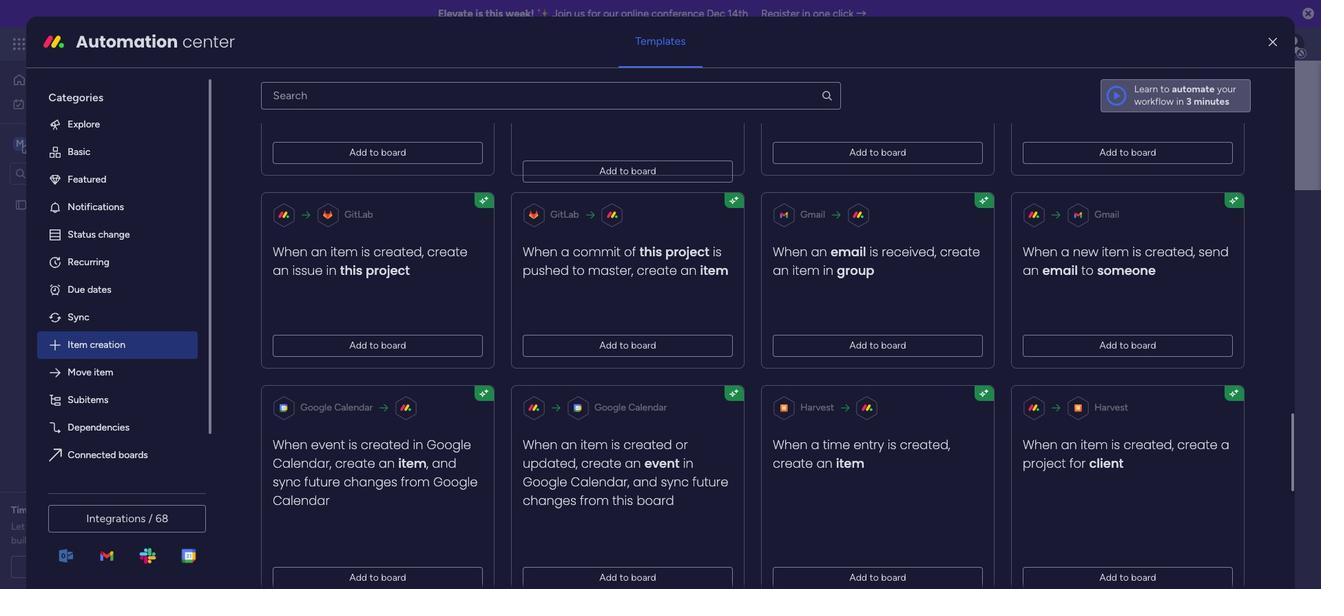 Task type: describe. For each thing, give the bounding box(es) containing it.
changes inside , and sync future changes from google calendar
[[344, 473, 398, 491]]

when an email
[[773, 243, 867, 260]]

register in one click → link
[[762, 8, 867, 20]]

by
[[669, 48, 684, 65]]

test link
[[240, 329, 922, 369]]

this right recently
[[460, 311, 475, 323]]

my work button
[[8, 93, 148, 115]]

explore
[[68, 118, 100, 130]]

future inside and sync future updates from eventbrite
[[555, 85, 591, 103]]

created, inside when a new item is created, send an
[[1146, 243, 1196, 260]]

0 vertical spatial for
[[588, 8, 601, 20]]

is inside the is pushed to master, create an
[[713, 243, 722, 260]]

create inside the is pushed to master, create an
[[637, 262, 678, 279]]

board inside the "in google calendar, and sync future changes from this board"
[[637, 492, 675, 509]]

is inside is received, create an item in
[[870, 243, 879, 260]]

when for when a commit of this project
[[523, 243, 558, 260]]

recent boards
[[260, 278, 332, 291]]

automation center
[[76, 30, 235, 53]]

create inside when a time entry is created, create an
[[773, 455, 814, 472]]

this right 'issue' in the left top of the page
[[340, 262, 363, 279]]

1 gmail from the left
[[801, 209, 826, 220]]

categories list box
[[37, 79, 212, 497]]

create inside when an item is created, create a project for
[[1178, 436, 1218, 453]]

your workflow in
[[1135, 83, 1237, 107]]

test for public board image
[[32, 199, 51, 211]]

is inside when an item is created, create a project for
[[1112, 436, 1121, 453]]

one
[[813, 8, 831, 20]]

charge
[[94, 535, 124, 546]]

explore option
[[37, 111, 198, 138]]

featured option
[[37, 166, 198, 194]]

notifications
[[68, 201, 124, 213]]

to inside the is pushed to master, create an
[[573, 262, 585, 279]]

a for item
[[1062, 243, 1070, 260]]

status
[[68, 229, 96, 240]]

item inside when an item is created, create a project for
[[1081, 436, 1109, 453]]

search image
[[821, 89, 833, 102]]

basic
[[68, 146, 91, 158]]

organized
[[605, 48, 666, 65]]

our inside time for an expert review let our experts review what you've built so far. free of charge
[[27, 521, 42, 533]]

so
[[32, 535, 43, 546]]

group
[[838, 262, 875, 279]]

work for my
[[46, 98, 67, 109]]

email to someone
[[1043, 262, 1157, 279]]

→
[[857, 8, 867, 20]]

help button
[[1205, 550, 1253, 573]]

my work
[[30, 98, 67, 109]]

register in one click →
[[762, 8, 867, 20]]

built
[[11, 535, 30, 546]]

let
[[11, 521, 25, 533]]

test for public board icon
[[283, 343, 301, 355]]

item inside when an item is created or updated, create an
[[581, 436, 608, 453]]

when a new registration is made to
[[523, 30, 724, 65]]

0 vertical spatial option
[[0, 192, 176, 195]]

dec
[[707, 8, 726, 20]]

dashboards
[[310, 311, 360, 323]]

subitems option
[[37, 386, 198, 414]]

when a commit of this project
[[523, 243, 710, 260]]

you've
[[133, 521, 161, 533]]

and sync future updates from eventbrite
[[523, 67, 707, 121]]

public board image
[[14, 198, 28, 211]]

Search for a column type search field
[[261, 82, 841, 109]]

item inside when a new item is created, send an
[[1103, 243, 1130, 260]]

dates
[[87, 284, 111, 295]]

3 minutes
[[1187, 96, 1230, 107]]

workspace image
[[13, 136, 27, 151]]

sync inside , and sync future changes from google calendar
[[273, 473, 301, 491]]

creation
[[90, 339, 125, 351]]

is inside when event is created in google calendar, create an
[[349, 436, 358, 453]]

1 horizontal spatial calendar
[[335, 402, 373, 413]]

when a new item is created, send an
[[1024, 243, 1229, 279]]

an inside when an item is created, create a project for
[[1062, 436, 1078, 453]]

status change
[[68, 229, 130, 240]]

click
[[833, 8, 854, 20]]

management
[[139, 36, 214, 52]]

when an item is created or updated, create an
[[523, 436, 688, 472]]

item inside move item option
[[94, 366, 113, 378]]

when for when a new item is created, send an
[[1024, 243, 1058, 260]]

Main workspace field
[[340, 195, 1266, 226]]

when for when a new registration is made to
[[523, 30, 558, 47]]

item creation option
[[37, 331, 198, 359]]

home button
[[8, 69, 148, 91]]

68
[[155, 512, 169, 525]]

item inside is received, create an item in
[[793, 262, 820, 279]]

1 google calendar from the left
[[301, 402, 373, 413]]

in inside 'your workflow in'
[[1177, 96, 1184, 107]]

sync
[[68, 311, 89, 323]]

new for email
[[1074, 243, 1099, 260]]

is pushed to master, create an
[[523, 243, 722, 279]]

create inside , organized by , create an
[[588, 67, 628, 84]]

1 vertical spatial project
[[366, 262, 410, 279]]

0 vertical spatial of
[[625, 243, 637, 260]]

my
[[30, 98, 44, 109]]

time
[[823, 436, 851, 453]]

recent
[[260, 278, 295, 291]]

calendar, inside when event is created in google calendar, create an
[[273, 455, 332, 472]]

when for when an item is created, create an issue in
[[273, 243, 308, 260]]

when for when an item is created or updated, create an
[[523, 436, 558, 453]]

create inside when event is created in google calendar, create an
[[335, 455, 376, 472]]

schedule
[[45, 561, 85, 573]]

when a time entry is created, create an
[[773, 436, 951, 472]]

your
[[1218, 83, 1237, 95]]

in inside when event is created in google calendar, create an
[[413, 436, 424, 453]]

expert
[[63, 504, 92, 516]]

0 horizontal spatial email
[[831, 243, 867, 260]]

when for when an email
[[773, 243, 808, 260]]

basic option
[[37, 138, 198, 166]]

when an item is created, create an issue in
[[273, 243, 468, 279]]

future inside the "in google calendar, and sync future changes from this board"
[[693, 473, 729, 491]]

this right commit
[[640, 243, 663, 260]]

change
[[98, 229, 130, 240]]

someone
[[1098, 262, 1157, 279]]

when event is created in google calendar, create an
[[273, 436, 472, 472]]

received,
[[882, 243, 937, 260]]

far.
[[45, 535, 59, 546]]

select product image
[[12, 37, 26, 51]]

created, inside when an item is created, create an issue in
[[374, 243, 424, 260]]

event inside when event is created in google calendar, create an
[[311, 436, 345, 453]]

a for of
[[561, 243, 570, 260]]

notifications option
[[37, 194, 198, 221]]

boards and dashboards you visited recently in this workspace
[[260, 311, 524, 323]]

1 vertical spatial ,
[[582, 67, 584, 84]]

for inside when an item is created, create a project for
[[1070, 455, 1087, 472]]

experts
[[44, 521, 76, 533]]

free
[[61, 535, 80, 546]]

what
[[109, 521, 131, 533]]

2 harvest from the left
[[1095, 402, 1129, 413]]

to inside when a new registration is made to
[[523, 48, 536, 65]]

due dates
[[68, 284, 111, 295]]

sync inside and sync future updates from eventbrite
[[523, 85, 551, 103]]

eventbrite
[[523, 104, 585, 121]]

week!
[[506, 8, 534, 20]]

visited
[[381, 311, 410, 323]]

project inside when an item is created, create a project for
[[1024, 455, 1067, 472]]

conference
[[652, 8, 705, 20]]

, for , and sync future changes from google calendar
[[427, 455, 429, 472]]

14th
[[728, 8, 748, 20]]

this inside the "in google calendar, and sync future changes from this board"
[[613, 492, 634, 509]]

help
[[1216, 554, 1241, 568]]

in inside when an item is created, create an issue in
[[327, 262, 337, 279]]

item creation
[[68, 339, 125, 351]]

for inside time for an expert review let our experts review what you've built so far. free of charge
[[35, 504, 48, 516]]

a inside schedule a meeting button
[[88, 561, 93, 573]]

categories heading
[[37, 79, 198, 111]]

workspace inside "element"
[[59, 137, 113, 150]]

is received, create an item in
[[773, 243, 981, 279]]

automation
[[76, 30, 178, 53]]

commit
[[573, 243, 621, 260]]

see plans button
[[222, 34, 289, 54]]

a for entry
[[812, 436, 820, 453]]

is inside when a new item is created, send an
[[1133, 243, 1142, 260]]

and inside the "in google calendar, and sync future changes from this board"
[[634, 473, 658, 491]]

monday
[[61, 36, 109, 52]]

item inside when an item is created, create an issue in
[[331, 243, 358, 260]]

google inside when event is created in google calendar, create an
[[427, 436, 472, 453]]



Task type: vqa. For each thing, say whether or not it's contained in the screenshot.
"our"
yes



Task type: locate. For each thing, give the bounding box(es) containing it.
in inside is received, create an item in
[[824, 262, 834, 279]]

create inside when an item is created or updated, create an
[[582, 455, 622, 472]]

changes inside the "in google calendar, and sync future changes from this board"
[[523, 492, 577, 509]]

test inside list box
[[32, 199, 51, 211]]

1 horizontal spatial gmail
[[1095, 209, 1120, 220]]

a inside when a new registration is made to
[[561, 30, 570, 47]]

create inside is received, create an item in
[[941, 243, 981, 260]]

an inside when a new item is created, send an
[[1024, 262, 1040, 279]]

harvest up 'time'
[[801, 402, 835, 413]]

0 vertical spatial review
[[95, 504, 125, 516]]

a for registration
[[561, 30, 570, 47]]

0 horizontal spatial calendar,
[[273, 455, 332, 472]]

updates
[[594, 85, 645, 103]]

work right monday
[[111, 36, 136, 52]]

1 horizontal spatial main workspace
[[344, 195, 521, 226]]

this
[[486, 8, 503, 20], [640, 243, 663, 260], [340, 262, 363, 279], [460, 311, 475, 323], [613, 492, 634, 509]]

0 horizontal spatial future
[[305, 473, 341, 491]]

brad klo image
[[1283, 33, 1305, 55]]

our up so
[[27, 521, 42, 533]]

new up email to someone
[[1074, 243, 1099, 260]]

move item
[[68, 366, 113, 378]]

main right workspace "icon"
[[32, 137, 56, 150]]

1 horizontal spatial work
[[111, 36, 136, 52]]

is inside when a new registration is made to
[[675, 30, 683, 47]]

changes down when event is created in google calendar, create an
[[344, 473, 398, 491]]

,
[[600, 48, 602, 65], [582, 67, 584, 84], [427, 455, 429, 472]]

1 vertical spatial calendar,
[[571, 473, 630, 491]]

integrations / 68 button
[[48, 505, 206, 533]]

2 horizontal spatial from
[[649, 85, 678, 103]]

status change option
[[37, 221, 198, 249]]

google calendar
[[301, 402, 373, 413], [595, 402, 667, 413]]

1 harvest from the left
[[801, 402, 835, 413]]

for right time
[[35, 504, 48, 516]]

1 gitlab from the left
[[345, 209, 374, 220]]

1 vertical spatial boards
[[118, 449, 148, 461]]

2 vertical spatial project
[[1024, 455, 1067, 472]]

2 gmail from the left
[[1095, 209, 1120, 220]]

google calendar up when event is created in google calendar, create an
[[301, 402, 373, 413]]

0 horizontal spatial gitlab
[[345, 209, 374, 220]]

workspace
[[59, 137, 113, 150], [402, 195, 521, 226], [478, 311, 524, 323]]

main inside workspace selection "element"
[[32, 137, 56, 150]]

1 horizontal spatial our
[[604, 8, 619, 20]]

1 vertical spatial main workspace
[[344, 195, 521, 226]]

sync
[[523, 85, 551, 103], [273, 473, 301, 491], [661, 473, 690, 491]]

our
[[604, 8, 619, 20], [27, 521, 42, 533]]

main up when an item is created, create an issue in
[[344, 195, 397, 226]]

1 vertical spatial event
[[645, 455, 680, 472]]

is
[[476, 8, 483, 20], [675, 30, 683, 47], [362, 243, 370, 260], [713, 243, 722, 260], [870, 243, 879, 260], [1133, 243, 1142, 260], [349, 436, 358, 453], [612, 436, 621, 453], [888, 436, 897, 453], [1112, 436, 1121, 453]]

/
[[148, 512, 153, 525]]

boards
[[260, 311, 290, 323]]

2 vertical spatial ,
[[427, 455, 429, 472]]

2 horizontal spatial future
[[693, 473, 729, 491]]

1 horizontal spatial boards
[[298, 278, 332, 291]]

0 horizontal spatial project
[[366, 262, 410, 279]]

boards inside option
[[118, 449, 148, 461]]

1 horizontal spatial ,
[[582, 67, 584, 84]]

0 horizontal spatial main
[[32, 137, 56, 150]]

an inside , organized by , create an
[[631, 67, 647, 84]]

google inside the "in google calendar, and sync future changes from this board"
[[523, 473, 568, 491]]

entry
[[854, 436, 885, 453]]

1 vertical spatial new
[[1074, 243, 1099, 260]]

gmail
[[801, 209, 826, 220], [1095, 209, 1120, 220]]

main
[[32, 137, 56, 150], [344, 195, 397, 226]]

in inside the "in google calendar, and sync future changes from this board"
[[684, 455, 694, 472]]

event down or
[[645, 455, 680, 472]]

when an item is created, create a project for
[[1024, 436, 1230, 472]]

calendar, inside the "in google calendar, and sync future changes from this board"
[[571, 473, 630, 491]]

work for monday
[[111, 36, 136, 52]]

in right recently
[[450, 311, 457, 323]]

main workspace
[[32, 137, 113, 150], [344, 195, 521, 226]]

integrations / 68
[[86, 512, 169, 525]]

an inside when event is created in google calendar, create an
[[379, 455, 395, 472]]

time for an expert review let our experts review what you've built so far. free of charge
[[11, 504, 161, 546]]

1 vertical spatial of
[[82, 535, 91, 546]]

1 vertical spatial for
[[1070, 455, 1087, 472]]

client
[[1090, 455, 1124, 472]]

from
[[649, 85, 678, 103], [401, 473, 430, 491], [581, 492, 609, 509]]

for left client
[[1070, 455, 1087, 472]]

0 vertical spatial test
[[32, 199, 51, 211]]

from inside and sync future updates from eventbrite
[[649, 85, 678, 103]]

changes down updated,
[[523, 492, 577, 509]]

connected boards
[[68, 449, 148, 461]]

new inside when a new item is created, send an
[[1074, 243, 1099, 260]]

0 vertical spatial email
[[831, 243, 867, 260]]

boards for connected boards
[[118, 449, 148, 461]]

created, up the this project
[[374, 243, 424, 260]]

0 vertical spatial boards
[[298, 278, 332, 291]]

from inside the "in google calendar, and sync future changes from this board"
[[581, 492, 609, 509]]

, and sync future changes from google calendar
[[273, 455, 478, 509]]

0 vertical spatial new
[[573, 30, 599, 47]]

and inside and sync future updates from eventbrite
[[683, 67, 707, 84]]

an inside the is pushed to master, create an
[[681, 262, 697, 279]]

1 vertical spatial work
[[46, 98, 67, 109]]

1 vertical spatial email
[[1043, 262, 1079, 279]]

move
[[68, 366, 92, 378]]

to
[[523, 48, 536, 65], [1161, 83, 1170, 95], [370, 147, 379, 158], [870, 147, 879, 158], [1120, 147, 1130, 158], [620, 165, 629, 177], [573, 262, 585, 279], [1082, 262, 1094, 279], [370, 340, 379, 351], [620, 340, 629, 351], [870, 340, 879, 351], [1120, 340, 1130, 351], [370, 572, 379, 584], [620, 572, 629, 584], [870, 572, 879, 584], [1120, 572, 1130, 584]]

1 horizontal spatial new
[[1074, 243, 1099, 260]]

Search in workspace field
[[29, 165, 115, 181]]

0 horizontal spatial changes
[[344, 473, 398, 491]]

1 horizontal spatial gitlab
[[551, 209, 580, 220]]

harvest up when an item is created, create a project for
[[1095, 402, 1129, 413]]

when inside when an item is created or updated, create an
[[523, 436, 558, 453]]

recurring
[[68, 256, 109, 268]]

0 vertical spatial changes
[[344, 473, 398, 491]]

from down , organized by , create an
[[649, 85, 678, 103]]

1 horizontal spatial calendar,
[[571, 473, 630, 491]]

1 vertical spatial main
[[344, 195, 397, 226]]

featured
[[68, 174, 106, 185]]

created, up client
[[1124, 436, 1175, 453]]

0 horizontal spatial ,
[[427, 455, 429, 472]]

0 horizontal spatial event
[[311, 436, 345, 453]]

create inside when an item is created, create an issue in
[[428, 243, 468, 260]]

created, inside when an item is created, create a project for
[[1124, 436, 1175, 453]]

0 horizontal spatial google calendar
[[301, 402, 373, 413]]

when for when a time entry is created, create an
[[773, 436, 808, 453]]

1 vertical spatial test
[[283, 343, 301, 355]]

you
[[363, 311, 379, 323]]

1 horizontal spatial created
[[624, 436, 673, 453]]

3
[[1187, 96, 1192, 107]]

an inside when a time entry is created, create an
[[817, 455, 833, 472]]

0 horizontal spatial test
[[32, 199, 51, 211]]

new down us
[[573, 30, 599, 47]]

review
[[95, 504, 125, 516], [78, 521, 107, 533]]

1 horizontal spatial email
[[1043, 262, 1079, 279]]

of right the free
[[82, 535, 91, 546]]

, for , organized by , create an
[[600, 48, 602, 65]]

this down when an item is created or updated, create an
[[613, 492, 634, 509]]

0 horizontal spatial of
[[82, 535, 91, 546]]

test list box
[[0, 190, 176, 402]]

2 horizontal spatial ,
[[600, 48, 602, 65]]

2 horizontal spatial project
[[1024, 455, 1067, 472]]

2 horizontal spatial for
[[1070, 455, 1087, 472]]

boards
[[298, 278, 332, 291], [118, 449, 148, 461]]

our left online
[[604, 8, 619, 20]]

1 horizontal spatial sync
[[523, 85, 551, 103]]

0 horizontal spatial from
[[401, 473, 430, 491]]

when inside when an item is created, create an issue in
[[273, 243, 308, 260]]

work inside button
[[46, 98, 67, 109]]

0 horizontal spatial for
[[35, 504, 48, 516]]

1 horizontal spatial test
[[283, 343, 301, 355]]

0 horizontal spatial harvest
[[801, 402, 835, 413]]

google
[[301, 402, 332, 413], [595, 402, 627, 413], [427, 436, 472, 453], [434, 473, 478, 491], [523, 473, 568, 491]]

1 horizontal spatial future
[[555, 85, 591, 103]]

created, inside when a time entry is created, create an
[[901, 436, 951, 453]]

2 horizontal spatial calendar
[[629, 402, 667, 413]]

0 horizontal spatial gmail
[[801, 209, 826, 220]]

0 vertical spatial work
[[111, 36, 136, 52]]

0 vertical spatial calendar,
[[273, 455, 332, 472]]

updated,
[[523, 455, 578, 472]]

gitlab up when an item is created, create an issue in
[[345, 209, 374, 220]]

email up group
[[831, 243, 867, 260]]

dependencies option
[[37, 414, 198, 442]]

1 horizontal spatial harvest
[[1095, 402, 1129, 413]]

gitlab up commit
[[551, 209, 580, 220]]

0 horizontal spatial our
[[27, 521, 42, 533]]

in right 'issue' in the left top of the page
[[327, 262, 337, 279]]

0 vertical spatial main workspace
[[32, 137, 113, 150]]

1 vertical spatial review
[[78, 521, 107, 533]]

this left week!
[[486, 8, 503, 20]]

created, right entry
[[901, 436, 951, 453]]

review up charge
[[78, 521, 107, 533]]

new inside when a new registration is made to
[[573, 30, 599, 47]]

monday work management
[[61, 36, 214, 52]]

boards down dependencies option
[[118, 449, 148, 461]]

workspace selection element
[[13, 135, 115, 153]]

automate
[[1173, 83, 1215, 95]]

in down or
[[684, 455, 694, 472]]

learn
[[1135, 83, 1159, 95]]

an inside time for an expert review let our experts review what you've built so far. free of charge
[[50, 504, 61, 516]]

0 horizontal spatial main workspace
[[32, 137, 113, 150]]

0 vertical spatial workspace
[[59, 137, 113, 150]]

registration
[[602, 30, 671, 47]]

when inside when a new registration is made to
[[523, 30, 558, 47]]

elevate is this week! ✨ join us for our online conference dec 14th
[[438, 8, 748, 20]]

created
[[361, 436, 410, 453], [624, 436, 673, 453]]

1 vertical spatial our
[[27, 521, 42, 533]]

test right public board icon
[[283, 343, 301, 355]]

boards for recent boards
[[298, 278, 332, 291]]

online
[[621, 8, 649, 20]]

when for when an item is created, create a project for
[[1024, 436, 1058, 453]]

, inside , and sync future changes from google calendar
[[427, 455, 429, 472]]

✨
[[537, 8, 550, 20]]

created,
[[374, 243, 424, 260], [1146, 243, 1196, 260], [901, 436, 951, 453], [1124, 436, 1175, 453]]

2 gitlab from the left
[[551, 209, 580, 220]]

main workspace inside workspace selection "element"
[[32, 137, 113, 150]]

0 horizontal spatial calendar
[[273, 492, 330, 509]]

a inside when an item is created, create a project for
[[1222, 436, 1230, 453]]

1 horizontal spatial for
[[588, 8, 601, 20]]

see
[[241, 38, 257, 50]]

0 vertical spatial main
[[32, 137, 56, 150]]

sync option
[[37, 304, 198, 331]]

harvest
[[801, 402, 835, 413], [1095, 402, 1129, 413]]

1 created from the left
[[361, 436, 410, 453]]

center
[[182, 30, 235, 53]]

automation  center image
[[43, 31, 65, 53]]

when for when event is created in google calendar, create an
[[273, 436, 308, 453]]

new
[[573, 30, 599, 47], [1074, 243, 1099, 260]]

of up master,
[[625, 243, 637, 260]]

add to board
[[350, 147, 407, 158], [850, 147, 907, 158], [1100, 147, 1157, 158], [600, 165, 657, 177], [350, 340, 407, 351], [600, 340, 657, 351], [850, 340, 907, 351], [1100, 340, 1157, 351], [350, 572, 407, 584], [600, 572, 657, 584], [850, 572, 907, 584], [1100, 572, 1157, 584]]

due
[[68, 284, 85, 295]]

a inside when a new item is created, send an
[[1062, 243, 1070, 260]]

or
[[676, 436, 688, 453]]

plans
[[260, 38, 283, 50]]

calendar inside , and sync future changes from google calendar
[[273, 492, 330, 509]]

google inside , and sync future changes from google calendar
[[434, 473, 478, 491]]

1 horizontal spatial changes
[[523, 492, 577, 509]]

project
[[666, 243, 710, 260], [366, 262, 410, 279], [1024, 455, 1067, 472]]

email left the someone
[[1043, 262, 1079, 279]]

1 vertical spatial option
[[37, 469, 198, 497]]

1 horizontal spatial of
[[625, 243, 637, 260]]

2 horizontal spatial sync
[[661, 473, 690, 491]]

event up , and sync future changes from google calendar
[[311, 436, 345, 453]]

review up what
[[95, 504, 125, 516]]

1 horizontal spatial google calendar
[[595, 402, 667, 413]]

of inside time for an expert review let our experts review what you've built so far. free of charge
[[82, 535, 91, 546]]

test right public board image
[[32, 199, 51, 211]]

option down featured
[[0, 192, 176, 195]]

1 horizontal spatial project
[[666, 243, 710, 260]]

categories
[[48, 91, 104, 104]]

1 vertical spatial workspace
[[402, 195, 521, 226]]

in left 3 at the top
[[1177, 96, 1184, 107]]

test
[[32, 199, 51, 211], [283, 343, 301, 355]]

0 horizontal spatial sync
[[273, 473, 301, 491]]

created left or
[[624, 436, 673, 453]]

and inside , and sync future changes from google calendar
[[432, 455, 457, 472]]

move item option
[[37, 359, 198, 386]]

None search field
[[261, 82, 841, 109]]

public board image
[[260, 341, 276, 356]]

is inside when an item is created or updated, create an
[[612, 436, 621, 453]]

from inside , and sync future changes from google calendar
[[401, 473, 430, 491]]

issue
[[293, 262, 323, 279]]

2 vertical spatial for
[[35, 504, 48, 516]]

gmail up when an email
[[801, 209, 826, 220]]

an inside is received, create an item in
[[773, 262, 789, 279]]

us
[[575, 8, 585, 20]]

when inside when a new item is created, send an
[[1024, 243, 1058, 260]]

when inside when event is created in google calendar, create an
[[273, 436, 308, 453]]

0 vertical spatial ,
[[600, 48, 602, 65]]

gmail up when a new item is created, send an
[[1095, 209, 1120, 220]]

1 horizontal spatial event
[[645, 455, 680, 472]]

0 vertical spatial event
[[311, 436, 345, 453]]

sync inside the "in google calendar, and sync future changes from this board"
[[661, 473, 690, 491]]

option
[[0, 192, 176, 195], [37, 469, 198, 497]]

connected boards option
[[37, 442, 198, 469]]

schedule a meeting button
[[11, 556, 165, 578]]

see plans
[[241, 38, 283, 50]]

option down connected boards
[[37, 469, 198, 497]]

item
[[68, 339, 87, 351]]

0 vertical spatial project
[[666, 243, 710, 260]]

created inside when an item is created or updated, create an
[[624, 436, 673, 453]]

1 horizontal spatial main
[[344, 195, 397, 226]]

when inside when an item is created, create a project for
[[1024, 436, 1058, 453]]

calendar
[[335, 402, 373, 413], [629, 402, 667, 413], [273, 492, 330, 509]]

created, left send
[[1146, 243, 1196, 260]]

send
[[1199, 243, 1229, 260]]

when inside when a time entry is created, create an
[[773, 436, 808, 453]]

due dates option
[[37, 276, 198, 304]]

0 vertical spatial from
[[649, 85, 678, 103]]

0 horizontal spatial boards
[[118, 449, 148, 461]]

email
[[831, 243, 867, 260], [1043, 262, 1079, 279]]

for right us
[[588, 8, 601, 20]]

is inside when a time entry is created, create an
[[888, 436, 897, 453]]

new for ,
[[573, 30, 599, 47]]

google calendar up when an item is created or updated, create an
[[595, 402, 667, 413]]

dependencies
[[68, 422, 130, 433]]

created inside when event is created in google calendar, create an
[[361, 436, 410, 453]]

in left one
[[803, 8, 811, 20]]

integrations
[[86, 512, 146, 525]]

1 vertical spatial from
[[401, 473, 430, 491]]

2 google calendar from the left
[[595, 402, 667, 413]]

in up , and sync future changes from google calendar
[[413, 436, 424, 453]]

a inside when a time entry is created, create an
[[812, 436, 820, 453]]

0 horizontal spatial work
[[46, 98, 67, 109]]

made
[[687, 30, 724, 47]]

add to favorites image
[[890, 342, 904, 355]]

gitlab
[[345, 209, 374, 220], [551, 209, 580, 220]]

recurring option
[[37, 249, 198, 276]]

is inside when an item is created, create an issue in
[[362, 243, 370, 260]]

members
[[348, 278, 394, 291]]

1 horizontal spatial from
[[581, 492, 609, 509]]

minutes
[[1194, 96, 1230, 107]]

create
[[588, 67, 628, 84], [428, 243, 468, 260], [941, 243, 981, 260], [637, 262, 678, 279], [1178, 436, 1218, 453], [335, 455, 376, 472], [582, 455, 622, 472], [773, 455, 814, 472]]

created up , and sync future changes from google calendar
[[361, 436, 410, 453]]

0 horizontal spatial new
[[573, 30, 599, 47]]

2 vertical spatial workspace
[[478, 311, 524, 323]]

2 created from the left
[[624, 436, 673, 453]]

2 vertical spatial from
[[581, 492, 609, 509]]

boards right recent
[[298, 278, 332, 291]]

subitems
[[68, 394, 109, 406]]

1 vertical spatial changes
[[523, 492, 577, 509]]

from down when event is created in google calendar, create an
[[401, 473, 430, 491]]

future inside , and sync future changes from google calendar
[[305, 473, 341, 491]]

schedule a meeting
[[45, 561, 131, 573]]

from down when an item is created or updated, create an
[[581, 492, 609, 509]]

in down when an email
[[824, 262, 834, 279]]

in google calendar, and sync future changes from this board
[[523, 455, 729, 509]]

0 vertical spatial our
[[604, 8, 619, 20]]

0 horizontal spatial created
[[361, 436, 410, 453]]

work right my
[[46, 98, 67, 109]]



